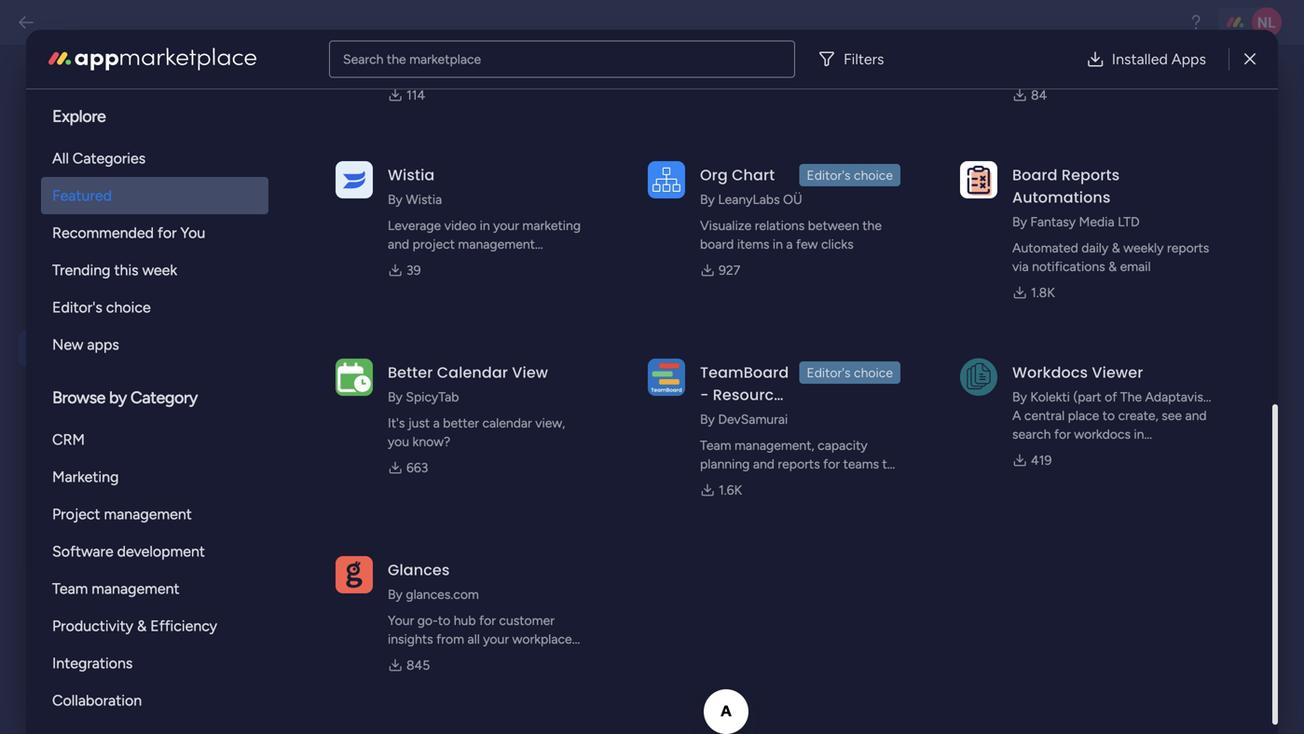 Task type: vqa. For each thing, say whether or not it's contained in the screenshot.


Task type: locate. For each thing, give the bounding box(es) containing it.
monday.com
[[1013, 445, 1088, 461]]

by down better
[[388, 389, 403, 405]]

it's just a better calendar view, you know?
[[388, 415, 565, 450]]

the inside the monday app api gives you powerful capabilities in order to enhance your monday app experience. it's very important to keep your api token secure.
[[366, 353, 389, 370]]

0 vertical spatial editor's choice
[[807, 167, 893, 183]]

management for project management
[[104, 506, 192, 524]]

the inside the api documentation can be found at developers.monday.com
[[366, 255, 389, 272]]

the
[[387, 51, 406, 67], [323, 198, 341, 213], [863, 218, 882, 234]]

tidy up
[[70, 462, 127, 482]]

planning
[[700, 456, 750, 472]]

billing button
[[19, 372, 235, 408]]

2 vertical spatial the
[[863, 218, 882, 234]]

app up 'order'
[[446, 353, 470, 370]]

customization
[[70, 215, 179, 235]]

the right between
[[863, 218, 882, 234]]

1 vertical spatial for
[[1055, 427, 1071, 443]]

general button
[[19, 166, 235, 203]]

for left you
[[158, 224, 177, 242]]

1 vertical spatial apps
[[70, 544, 109, 564]]

and down management,
[[753, 456, 775, 472]]

0 vertical spatial management
[[458, 236, 535, 252]]

0 horizontal spatial your
[[493, 218, 519, 234]]

0 vertical spatial the
[[366, 255, 389, 272]]

in inside leverage video in your marketing and project management workflows.
[[480, 218, 490, 234]]

1 vertical spatial editor's
[[52, 299, 102, 317]]

view
[[512, 362, 548, 383]]

customization button
[[19, 207, 235, 244]]

by
[[388, 192, 403, 207], [700, 192, 715, 207], [1013, 214, 1028, 230], [388, 389, 403, 405], [1013, 389, 1028, 405], [700, 412, 715, 428], [388, 587, 403, 603]]

app logo image for wistia
[[336, 161, 373, 198]]

0 vertical spatial app
[[446, 353, 470, 370]]

0 horizontal spatial it's
[[388, 415, 405, 431]]

app logo image left board
[[961, 161, 998, 198]]

team up planning
[[700, 438, 732, 454]]

daily
[[1082, 240, 1109, 256]]

team inside team management, capacity planning and reports for teams to visualize projects and team's time.
[[700, 438, 732, 454]]

it's down 'order'
[[468, 395, 486, 412]]

your down personal
[[493, 218, 519, 234]]

0 vertical spatial editor's
[[807, 167, 851, 183]]

by inside wistia by wistia
[[388, 192, 403, 207]]

1 vertical spatial editor's choice
[[52, 299, 151, 317]]

1 vertical spatial the
[[323, 198, 341, 213]]

and right see
[[1186, 408, 1207, 424]]

permissions button
[[19, 577, 235, 613]]

category
[[130, 388, 198, 408]]

search
[[343, 51, 384, 67]]

2 vertical spatial editor's
[[807, 365, 851, 381]]

editor's up between
[[807, 167, 851, 183]]

editor's choice up between
[[807, 167, 893, 183]]

0 vertical spatial you
[[534, 353, 557, 370]]

you up the enhance
[[534, 353, 557, 370]]

in left 'order'
[[440, 374, 451, 391]]

editor's choice for org chart
[[807, 167, 893, 183]]

api left token
[[366, 416, 387, 433]]

content directory
[[70, 503, 203, 523]]

in down personal
[[480, 218, 490, 234]]

in down relations
[[773, 236, 783, 252]]

0 horizontal spatial the
[[323, 198, 341, 213]]

app logo image left glances on the bottom of page
[[336, 557, 373, 594]]

efficiency
[[150, 618, 217, 636]]

0 horizontal spatial apps
[[70, 544, 109, 564]]

chart
[[732, 165, 775, 186]]

2 vertical spatial choice
[[854, 365, 893, 381]]

app down capabilities
[[366, 395, 389, 412]]

1 horizontal spatial a
[[786, 236, 793, 252]]

& down permissions button
[[137, 618, 147, 636]]

up
[[105, 462, 127, 482]]

1 vertical spatial you
[[388, 434, 410, 450]]

by down glances on the bottom of page
[[388, 587, 403, 603]]

learn more link
[[33, 118, 235, 138]]

know?
[[413, 434, 451, 450]]

for up monday.com at the bottom right of page
[[1055, 427, 1071, 443]]

just
[[408, 415, 430, 431]]

and down the leverage
[[388, 236, 410, 252]]

api inside the api documentation can be found at developers.monday.com
[[392, 255, 414, 272]]

api up billing
[[70, 339, 95, 359]]

1 horizontal spatial app
[[446, 353, 470, 370]]

choice up between
[[854, 167, 893, 183]]

editor's choice up capacity
[[807, 365, 893, 381]]

wistia up there
[[388, 165, 435, 186]]

0 horizontal spatial reports
[[778, 456, 820, 472]]

2 vertical spatial editor's choice
[[807, 365, 893, 381]]

2 horizontal spatial for
[[1055, 427, 1071, 443]]

team's
[[829, 475, 868, 491]]

monday up keep
[[596, 374, 646, 391]]

for inside a central place to create, see and search for workdocs in monday.com
[[1055, 427, 1071, 443]]

choice for org chart
[[854, 167, 893, 183]]

team down software
[[52, 581, 88, 598]]

to down of
[[1103, 408, 1115, 424]]

by devsamurai
[[700, 412, 788, 428]]

in the new api there are only personal api tokens
[[310, 198, 575, 213]]

installed apps
[[1112, 50, 1207, 68]]

in
[[310, 198, 320, 213]]

apps
[[1172, 50, 1207, 68], [70, 544, 109, 564]]

in inside the monday app api gives you powerful capabilities in order to enhance your monday app experience. it's very important to keep your api token secure.
[[440, 374, 451, 391]]

trending
[[52, 262, 111, 279]]

management inside leverage video in your marketing and project management workflows.
[[458, 236, 535, 252]]

editor's for teamboard - resource planning
[[807, 365, 851, 381]]

in down create,
[[1134, 427, 1145, 443]]

by up the a
[[1013, 389, 1028, 405]]

1 vertical spatial reports
[[778, 456, 820, 472]]

search
[[1013, 427, 1051, 443]]

1 vertical spatial monday
[[596, 374, 646, 391]]

new
[[52, 336, 83, 354]]

the for the api documentation can be found at developers.monday.com
[[366, 255, 389, 272]]

2 vertical spatial &
[[137, 618, 147, 636]]

leverage video in your marketing and project management workflows.
[[388, 218, 581, 271]]

1 horizontal spatial monday
[[596, 374, 646, 391]]

0 vertical spatial a
[[786, 236, 793, 252]]

you
[[534, 353, 557, 370], [388, 434, 410, 450]]

your inside leverage video in your marketing and project management workflows.
[[493, 218, 519, 234]]

1 horizontal spatial apps
[[1172, 50, 1207, 68]]

2 vertical spatial for
[[824, 456, 840, 472]]

oü
[[783, 192, 803, 207]]

2 vertical spatial management
[[92, 581, 180, 598]]

it's left just
[[388, 415, 405, 431]]

it's inside 'it's just a better calendar view, you know?'
[[388, 415, 405, 431]]

the right search
[[387, 51, 406, 67]]

a
[[786, 236, 793, 252], [433, 415, 440, 431]]

1 vertical spatial app
[[366, 395, 389, 412]]

project
[[413, 236, 455, 252]]

few
[[796, 236, 818, 252]]

1 horizontal spatial team
[[700, 438, 732, 454]]

1 vertical spatial choice
[[106, 299, 151, 317]]

927
[[719, 263, 741, 278]]

reports
[[1062, 165, 1120, 186]]

and
[[388, 236, 410, 252], [1186, 408, 1207, 424], [753, 456, 775, 472], [804, 475, 826, 491]]

to inside a central place to create, see and search for workdocs in monday.com
[[1103, 408, 1115, 424]]

keep
[[602, 395, 632, 412]]

api down project
[[392, 255, 414, 272]]

apps down help icon
[[1172, 50, 1207, 68]]

0 horizontal spatial app
[[366, 395, 389, 412]]

app logo image left better
[[336, 359, 373, 396]]

2 vertical spatial your
[[635, 395, 663, 412]]

1 vertical spatial team
[[52, 581, 88, 598]]

new
[[344, 198, 366, 213]]

1 horizontal spatial your
[[565, 374, 592, 391]]

between
[[808, 218, 860, 234]]

a inside 'it's just a better calendar view, you know?'
[[433, 415, 440, 431]]

0 vertical spatial for
[[158, 224, 177, 242]]

team for team management, capacity planning and reports for teams to visualize projects and team's time.
[[700, 438, 732, 454]]

your down powerful on the left of the page
[[565, 374, 592, 391]]

api v2 token
[[310, 84, 428, 109]]

your right keep
[[635, 395, 663, 412]]

marketing
[[52, 469, 119, 486]]

app logo image for workdocs viewer
[[961, 359, 998, 396]]

the up capabilities
[[366, 353, 389, 370]]

1 vertical spatial your
[[565, 374, 592, 391]]

1 vertical spatial wistia
[[406, 192, 442, 207]]

& right daily in the right of the page
[[1112, 240, 1121, 256]]

1 vertical spatial management
[[104, 506, 192, 524]]

back to workspace image
[[17, 13, 35, 32]]

dapulse x slim image
[[1245, 48, 1256, 70]]

integrations
[[52, 655, 133, 673]]

board
[[1013, 165, 1058, 186]]

a
[[1013, 408, 1022, 424]]

&
[[1112, 240, 1121, 256], [1109, 259, 1117, 275], [137, 618, 147, 636]]

editor's down trending
[[52, 299, 102, 317]]

0 vertical spatial monday
[[392, 353, 443, 370]]

app logo image right the in
[[336, 161, 373, 198]]

productivity
[[52, 618, 133, 636]]

0 vertical spatial team
[[700, 438, 732, 454]]

spicytab
[[406, 389, 459, 405]]

0 vertical spatial your
[[493, 218, 519, 234]]

personal
[[468, 198, 514, 213]]

by inside glances by glances.com
[[388, 587, 403, 603]]

choice down this
[[106, 299, 151, 317]]

via
[[1013, 259, 1029, 275]]

central
[[1025, 408, 1065, 424]]

a inside visualize relations between the board items in a few clicks
[[786, 236, 793, 252]]

apps inside installed apps button
[[1172, 50, 1207, 68]]

0 vertical spatial the
[[387, 51, 406, 67]]

0 vertical spatial reports
[[1168, 240, 1210, 256]]

reports up the projects
[[778, 456, 820, 472]]

editor's up capacity
[[807, 365, 851, 381]]

this
[[114, 262, 139, 279]]

management down apps button
[[92, 581, 180, 598]]

2 vertical spatial the
[[1121, 389, 1142, 405]]

users
[[70, 256, 112, 277]]

reports inside team management, capacity planning and reports for teams to visualize projects and team's time.
[[778, 456, 820, 472]]

0 vertical spatial it's
[[468, 395, 486, 412]]

by left fantasy on the top of the page
[[1013, 214, 1028, 230]]

team management
[[52, 581, 180, 598]]

2 horizontal spatial your
[[635, 395, 663, 412]]

to up time.
[[883, 456, 895, 472]]

the for in
[[323, 198, 341, 213]]

secure.
[[429, 416, 474, 433]]

search the marketplace
[[343, 51, 481, 67]]

for down capacity
[[824, 456, 840, 472]]

directory
[[136, 503, 203, 523]]

the right the in
[[323, 198, 341, 213]]

0 horizontal spatial a
[[433, 415, 440, 431]]

apps down project
[[70, 544, 109, 564]]

1 horizontal spatial it's
[[468, 395, 486, 412]]

development
[[117, 543, 205, 561]]

2 horizontal spatial the
[[863, 218, 882, 234]]

1 horizontal spatial reports
[[1168, 240, 1210, 256]]

the up create,
[[1121, 389, 1142, 405]]

software development
[[52, 543, 205, 561]]

the for the monday app api gives you powerful capabilities in order to enhance your monday app experience. it's very important to keep your api token secure.
[[366, 353, 389, 370]]

management up development
[[104, 506, 192, 524]]

app logo image
[[336, 161, 373, 198], [648, 161, 685, 198], [961, 161, 998, 198], [961, 359, 998, 396], [336, 359, 373, 396], [648, 359, 685, 396], [336, 557, 373, 594]]

the left 39
[[366, 255, 389, 272]]

v2
[[346, 84, 368, 109]]

a right just
[[433, 415, 440, 431]]

by up the leverage
[[388, 192, 403, 207]]

0 vertical spatial &
[[1112, 240, 1121, 256]]

1 horizontal spatial for
[[824, 456, 840, 472]]

to left keep
[[585, 395, 598, 412]]

1 vertical spatial the
[[366, 353, 389, 370]]

teams
[[844, 456, 879, 472]]

automated
[[1013, 240, 1079, 256]]

the inside workdocs viewer by kolekti (part of the adaptavist group)
[[1121, 389, 1142, 405]]

noah lott image
[[1252, 7, 1282, 37]]

0 horizontal spatial team
[[52, 581, 88, 598]]

monday up capabilities
[[392, 353, 443, 370]]

by inside board reports automations by fantasy media ltd
[[1013, 214, 1028, 230]]

security button
[[19, 290, 235, 326]]

workdocs
[[1013, 362, 1088, 383]]

categories
[[73, 150, 146, 167]]

apps
[[87, 336, 119, 354]]

reports right "weekly"
[[1168, 240, 1210, 256]]

wistia up the leverage
[[406, 192, 442, 207]]

management up the api documentation can be found at developers.monday.com
[[458, 236, 535, 252]]

1 vertical spatial a
[[433, 415, 440, 431]]

for
[[158, 224, 177, 242], [1055, 427, 1071, 443], [824, 456, 840, 472]]

choice up capacity
[[854, 365, 893, 381]]

a left few
[[786, 236, 793, 252]]

you down token
[[388, 434, 410, 450]]

org chart
[[700, 165, 775, 186]]

monday
[[392, 353, 443, 370], [596, 374, 646, 391]]

app logo image left workdocs at the right of page
[[961, 359, 998, 396]]

1 horizontal spatial you
[[534, 353, 557, 370]]

email
[[1121, 259, 1151, 275]]

create,
[[1119, 408, 1159, 424]]

0 vertical spatial apps
[[1172, 50, 1207, 68]]

1 horizontal spatial the
[[387, 51, 406, 67]]

editor's choice up 'apps'
[[52, 299, 151, 317]]

0 vertical spatial choice
[[854, 167, 893, 183]]

found
[[562, 255, 599, 272]]

items
[[737, 236, 770, 252]]

management for team management
[[92, 581, 180, 598]]

1 vertical spatial it's
[[388, 415, 405, 431]]

& left email at the top right of page
[[1109, 259, 1117, 275]]

0 horizontal spatial you
[[388, 434, 410, 450]]

token
[[390, 416, 426, 433]]



Task type: describe. For each thing, give the bounding box(es) containing it.
reports inside automated daily & weekly reports via notifications & email
[[1168, 240, 1210, 256]]

token
[[373, 84, 428, 109]]

app logo image for board reports automations
[[961, 161, 998, 198]]

a central place to create, see and search for workdocs in monday.com
[[1013, 408, 1207, 461]]

editor's choice for teamboard - resource planning
[[807, 365, 893, 381]]

api up 'order'
[[473, 353, 495, 370]]

workdocs
[[1075, 427, 1131, 443]]

administration
[[33, 79, 219, 113]]

org
[[700, 165, 728, 186]]

app logo image left -
[[648, 359, 685, 396]]

app logo image left org
[[648, 161, 685, 198]]

leanylabs
[[718, 192, 780, 207]]

-
[[700, 385, 709, 406]]

by inside workdocs viewer by kolekti (part of the adaptavist group)
[[1013, 389, 1028, 405]]

apps inside apps button
[[70, 544, 109, 564]]

adaptavist
[[1146, 389, 1209, 405]]

account
[[116, 626, 177, 646]]

39
[[407, 263, 421, 278]]

recommended for you
[[52, 224, 206, 242]]

see
[[1162, 408, 1183, 424]]

1.8k
[[1031, 285, 1055, 301]]

visualize relations between the board items in a few clicks
[[700, 218, 882, 252]]

relations
[[755, 218, 805, 234]]

developers.monday.com
[[366, 276, 518, 293]]

automations
[[1013, 187, 1111, 208]]

video
[[445, 218, 477, 234]]

be
[[542, 255, 558, 272]]

usage
[[70, 421, 117, 441]]

ltd
[[1118, 214, 1140, 230]]

to up very
[[491, 374, 504, 391]]

choice for teamboard - resource planning
[[854, 365, 893, 381]]

kolekti
[[1031, 389, 1071, 405]]

users button
[[19, 249, 235, 285]]

glances by glances.com
[[388, 560, 479, 603]]

apps marketplace image
[[48, 48, 256, 70]]

copy button
[[616, 160, 683, 190]]

0 horizontal spatial monday
[[392, 353, 443, 370]]

marketplace
[[410, 51, 481, 67]]

project management
[[52, 506, 192, 524]]

and inside leverage video in your marketing and project management workflows.
[[388, 236, 410, 252]]

the for search
[[387, 51, 406, 67]]

filters
[[844, 50, 885, 68]]

by down org
[[700, 192, 715, 207]]

the api documentation can be found at developers.monday.com
[[366, 255, 614, 293]]

billing
[[70, 380, 114, 400]]

resource
[[713, 385, 784, 406]]

for inside team management, capacity planning and reports for teams to visualize projects and team's time.
[[824, 456, 840, 472]]

devsamurai
[[718, 412, 788, 428]]

teamboard - resource planning
[[700, 362, 789, 428]]

leverage
[[388, 218, 441, 234]]

wistia by wistia
[[388, 165, 442, 207]]

notifications
[[1032, 259, 1106, 275]]

team management, capacity planning and reports for teams to visualize projects and team's time.
[[700, 438, 900, 491]]

browse
[[52, 388, 105, 408]]

learn
[[33, 119, 67, 136]]

calendar
[[437, 362, 508, 383]]

planning
[[700, 407, 767, 428]]

very
[[490, 395, 516, 412]]

and inside a central place to create, see and search for workdocs in monday.com
[[1186, 408, 1207, 424]]

experience.
[[393, 395, 464, 412]]

the monday app api gives you powerful capabilities in order to enhance your monday app experience. it's very important to keep your api token secure.
[[366, 353, 663, 433]]

documentation
[[417, 255, 513, 272]]

copier
[[69, 651, 116, 671]]

crm
[[52, 431, 85, 449]]

monday icon image
[[328, 351, 346, 379]]

permissions
[[70, 585, 158, 605]]

glances.com
[[406, 587, 479, 603]]

copy
[[644, 167, 675, 183]]

0 horizontal spatial for
[[158, 224, 177, 242]]

app logo image for better calendar view
[[336, 359, 373, 396]]

usage stats button
[[19, 413, 235, 449]]

in inside a central place to create, see and search for workdocs in monday.com
[[1134, 427, 1145, 443]]

all
[[52, 150, 69, 167]]

filters button
[[810, 41, 899, 78]]

automated daily & weekly reports via notifications & email
[[1013, 240, 1210, 275]]

browse by category
[[52, 388, 198, 408]]

featured
[[52, 187, 112, 205]]

weekly
[[1124, 240, 1164, 256]]

clicks
[[822, 236, 854, 252]]

to inside team management, capacity planning and reports for teams to visualize projects and team's time.
[[883, 456, 895, 472]]

collaboration
[[52, 692, 142, 710]]

fantasy
[[1031, 214, 1076, 230]]

content
[[70, 503, 132, 523]]

place
[[1068, 408, 1100, 424]]

board reports automations by fantasy media ltd
[[1013, 165, 1140, 230]]

1 vertical spatial &
[[1109, 259, 1117, 275]]

0 vertical spatial wistia
[[388, 165, 435, 186]]

help image
[[1187, 13, 1206, 32]]

app logo image for glances
[[336, 557, 373, 594]]

tidy up button
[[19, 454, 235, 490]]

are
[[422, 198, 439, 213]]

trending this week
[[52, 262, 177, 279]]

api left tokens
[[517, 198, 536, 213]]

tokens
[[539, 198, 575, 213]]

it's inside the monday app api gives you powerful capabilities in order to enhance your monday app experience. it's very important to keep your api token secure.
[[468, 395, 486, 412]]

you inside 'it's just a better calendar view, you know?'
[[388, 434, 410, 450]]

cross
[[69, 626, 112, 646]]

by inside better calendar view by spicytab
[[388, 389, 403, 405]]

the inside visualize relations between the board items in a few clicks
[[863, 218, 882, 234]]

api right new
[[369, 198, 388, 213]]

api inside button
[[70, 339, 95, 359]]

team for team management
[[52, 581, 88, 598]]

usage stats
[[70, 421, 158, 441]]

security
[[70, 297, 132, 318]]

by down -
[[700, 412, 715, 428]]

you inside the monday app api gives you powerful capabilities in order to enhance your monday app experience. it's very important to keep your api token secure.
[[534, 353, 557, 370]]

visualize
[[700, 218, 752, 234]]

114
[[407, 87, 425, 103]]

(part
[[1074, 389, 1102, 405]]

important
[[520, 395, 582, 412]]

marketing
[[523, 218, 581, 234]]

editor's for org chart
[[807, 167, 851, 183]]

api left v2 on the top left of page
[[310, 84, 341, 109]]

apps button
[[19, 536, 235, 572]]

in inside visualize relations between the board items in a few clicks
[[773, 236, 783, 252]]

1.6k
[[719, 483, 742, 498]]

project
[[52, 506, 100, 524]]

all categories
[[52, 150, 146, 167]]

and left team's
[[804, 475, 826, 491]]

teamboard
[[700, 362, 789, 383]]



